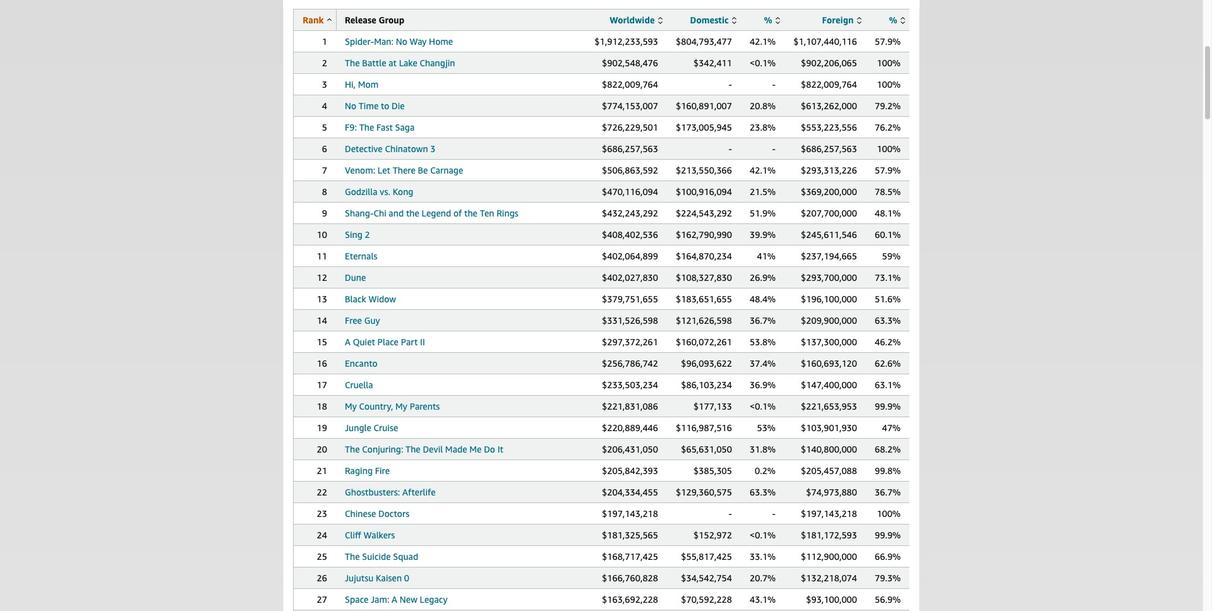 Task type: locate. For each thing, give the bounding box(es) containing it.
the right and
[[406, 208, 420, 219]]

1 % link from the left
[[764, 15, 781, 25]]

$93,100,000
[[807, 595, 858, 606]]

99.9% down the 63.1%
[[875, 401, 902, 412]]

68.2%
[[875, 444, 902, 455]]

1 horizontal spatial my
[[396, 401, 408, 412]]

57.9% for $1,107,440,116
[[875, 36, 902, 47]]

2 99.9% from the top
[[875, 530, 902, 541]]

spider-man: no way home
[[345, 36, 453, 47]]

worldwide link
[[610, 15, 663, 25]]

the for suicide
[[345, 552, 360, 563]]

2 57.9% from the top
[[875, 165, 902, 176]]

1 horizontal spatial no
[[396, 36, 408, 47]]

57.9% for $293,313,226
[[875, 165, 902, 176]]

1 horizontal spatial the
[[465, 208, 478, 219]]

vs.
[[380, 186, 391, 197]]

59%
[[883, 251, 901, 262]]

% for 1st % link
[[764, 15, 773, 25]]

the for conjuring:
[[345, 444, 360, 455]]

1 $197,143,218 from the left
[[602, 509, 659, 520]]

99.9% up 66.9%
[[875, 530, 902, 541]]

$177,133
[[694, 401, 733, 412]]

hi, mom link
[[345, 79, 379, 90]]

$197,143,218 down '$204,334,455'
[[602, 509, 659, 520]]

ghostbusters:
[[345, 487, 400, 498]]

46.2%
[[875, 337, 902, 348]]

$197,143,218 up $181,172,593
[[802, 509, 858, 520]]

$822,009,764 down $902,206,065
[[802, 79, 858, 90]]

0 horizontal spatial %
[[764, 15, 773, 25]]

$65,631,050
[[682, 444, 733, 455]]

1 horizontal spatial % link
[[890, 15, 906, 25]]

63.3% down 51.6%
[[875, 315, 902, 326]]

% link right domestic link
[[764, 15, 781, 25]]

$686,257,563 down $726,229,501
[[602, 143, 659, 154]]

0 vertical spatial 57.9%
[[875, 36, 902, 47]]

3 100% from the top
[[877, 143, 901, 154]]

0 horizontal spatial a
[[345, 337, 351, 348]]

$220,889,446
[[602, 423, 659, 434]]

0 horizontal spatial % link
[[764, 15, 781, 25]]

3 up carnage
[[431, 143, 436, 154]]

1 99.9% from the top
[[875, 401, 902, 412]]

raging
[[345, 466, 373, 477]]

0 horizontal spatial no
[[345, 101, 357, 111]]

the right of
[[465, 208, 478, 219]]

chinese
[[345, 509, 376, 520]]

$342,411
[[694, 58, 733, 68]]

5
[[322, 122, 327, 133]]

- down $342,411
[[729, 79, 733, 90]]

0 horizontal spatial the
[[406, 208, 420, 219]]

the up hi, on the top left
[[345, 58, 360, 68]]

1 vertical spatial 42.1%
[[750, 165, 776, 176]]

1 vertical spatial a
[[392, 595, 398, 606]]

48.4%
[[750, 294, 776, 305]]

57.9% right $1,107,440,116
[[875, 36, 902, 47]]

2 down 1
[[322, 58, 327, 68]]

$132,218,074
[[802, 573, 858, 584]]

1 <0.1% from the top
[[750, 58, 776, 68]]

$206,431,050
[[602, 444, 659, 455]]

14
[[317, 315, 327, 326]]

78.5%
[[875, 186, 902, 197]]

0
[[404, 573, 410, 584]]

63.1%
[[875, 380, 902, 391]]

1 $686,257,563 from the left
[[602, 143, 659, 154]]

3 <0.1% from the top
[[750, 530, 776, 541]]

eternals link
[[345, 251, 378, 262]]

the down 'jungle'
[[345, 444, 360, 455]]

doctors
[[379, 509, 410, 520]]

$369,200,000
[[802, 186, 858, 197]]

ten
[[480, 208, 495, 219]]

free
[[345, 315, 362, 326]]

1 horizontal spatial 63.3%
[[875, 315, 902, 326]]

42.1% for $213,550,366
[[750, 165, 776, 176]]

2 42.1% from the top
[[750, 165, 776, 176]]

cruise
[[374, 423, 398, 434]]

no time to die link
[[345, 101, 405, 111]]

$164,870,234
[[676, 251, 733, 262]]

1 42.1% from the top
[[750, 36, 776, 47]]

57.9% up 78.5%
[[875, 165, 902, 176]]

36.7% up 53.8%
[[750, 315, 776, 326]]

parents
[[410, 401, 440, 412]]

0 vertical spatial 42.1%
[[750, 36, 776, 47]]

% right the foreign link
[[890, 15, 898, 25]]

0 horizontal spatial 3
[[322, 79, 327, 90]]

1 horizontal spatial $686,257,563
[[802, 143, 858, 154]]

1
[[322, 36, 327, 47]]

space jam: a new legacy link
[[345, 595, 448, 606]]

f9: the fast saga
[[345, 122, 415, 133]]

0 vertical spatial <0.1%
[[750, 58, 776, 68]]

3 up the 4
[[322, 79, 327, 90]]

63.3%
[[875, 315, 902, 326], [750, 487, 776, 498]]

$822,009,764 down $902,548,476 on the top of the page
[[602, 79, 659, 90]]

1 vertical spatial 99.9%
[[875, 530, 902, 541]]

encanto
[[345, 358, 378, 369]]

2 $822,009,764 from the left
[[802, 79, 858, 90]]

73.1%
[[875, 272, 902, 283]]

$237,194,665
[[802, 251, 858, 262]]

$726,229,501
[[602, 122, 659, 133]]

$108,327,830
[[676, 272, 733, 283]]

7
[[322, 165, 327, 176]]

0 horizontal spatial $822,009,764
[[602, 79, 659, 90]]

man:
[[374, 36, 394, 47]]

0 horizontal spatial 2
[[322, 58, 327, 68]]

42.1% right the $804,793,477
[[750, 36, 776, 47]]

quiet
[[353, 337, 375, 348]]

20.8%
[[750, 101, 776, 111]]

conjuring:
[[362, 444, 404, 455]]

<0.1% down the 36.9%
[[750, 401, 776, 412]]

<0.1% up 20.8%
[[750, 58, 776, 68]]

<0.1% up 33.1% in the bottom right of the page
[[750, 530, 776, 541]]

11
[[317, 251, 327, 262]]

1 vertical spatial <0.1%
[[750, 401, 776, 412]]

9
[[322, 208, 327, 219]]

0 horizontal spatial my
[[345, 401, 357, 412]]

0 vertical spatial 99.9%
[[875, 401, 902, 412]]

39.9%
[[750, 229, 776, 240]]

my up 'jungle'
[[345, 401, 357, 412]]

12
[[317, 272, 327, 283]]

suicide
[[362, 552, 391, 563]]

2 vertical spatial <0.1%
[[750, 530, 776, 541]]

no left the time
[[345, 101, 357, 111]]

0 vertical spatial no
[[396, 36, 408, 47]]

2 right "sing"
[[365, 229, 370, 240]]

0 horizontal spatial 36.7%
[[750, 315, 776, 326]]

63.3% down the 0.2%
[[750, 487, 776, 498]]

42.1% for $804,793,477
[[750, 36, 776, 47]]

1 100% from the top
[[877, 58, 901, 68]]

2 % link from the left
[[890, 15, 906, 25]]

kaisen
[[376, 573, 402, 584]]

0 horizontal spatial $197,143,218
[[602, 509, 659, 520]]

0 vertical spatial a
[[345, 337, 351, 348]]

100% for $822,009,764
[[877, 79, 901, 90]]

$160,693,120
[[802, 358, 858, 369]]

% right domestic link
[[764, 15, 773, 25]]

detective
[[345, 143, 383, 154]]

53.8%
[[750, 337, 776, 348]]

godzilla vs. kong link
[[345, 186, 414, 197]]

my country, my parents link
[[345, 401, 440, 412]]

no left way on the top left of page
[[396, 36, 408, 47]]

1 vertical spatial 2
[[365, 229, 370, 240]]

encanto link
[[345, 358, 378, 369]]

2 % from the left
[[890, 15, 898, 25]]

$1,107,440,116
[[794, 36, 858, 47]]

sing
[[345, 229, 363, 240]]

free guy
[[345, 315, 380, 326]]

1 horizontal spatial $197,143,218
[[802, 509, 858, 520]]

$822,009,764
[[602, 79, 659, 90], [802, 79, 858, 90]]

1 vertical spatial 57.9%
[[875, 165, 902, 176]]

%
[[764, 15, 773, 25], [890, 15, 898, 25]]

$205,457,088
[[802, 466, 858, 477]]

0 vertical spatial 3
[[322, 79, 327, 90]]

my left parents
[[396, 401, 408, 412]]

squad
[[393, 552, 419, 563]]

24
[[317, 530, 327, 541]]

foreign
[[823, 15, 854, 25]]

53%
[[758, 423, 776, 434]]

a left the quiet
[[345, 337, 351, 348]]

1 horizontal spatial %
[[890, 15, 898, 25]]

$129,360,575
[[676, 487, 733, 498]]

1 horizontal spatial 36.7%
[[875, 487, 902, 498]]

2 <0.1% from the top
[[750, 401, 776, 412]]

1 57.9% from the top
[[875, 36, 902, 47]]

a left new
[[392, 595, 398, 606]]

carnage
[[431, 165, 464, 176]]

0 vertical spatial 63.3%
[[875, 315, 902, 326]]

4 100% from the top
[[877, 509, 901, 520]]

% link right the foreign link
[[890, 15, 906, 25]]

$470,116,094
[[602, 186, 659, 197]]

99.9%
[[875, 401, 902, 412], [875, 530, 902, 541]]

$686,257,563 down $553,223,556
[[802, 143, 858, 154]]

afterlife
[[403, 487, 436, 498]]

1 vertical spatial 36.7%
[[875, 487, 902, 498]]

<0.1%
[[750, 58, 776, 68], [750, 401, 776, 412], [750, 530, 776, 541]]

99.8%
[[875, 466, 902, 477]]

20.7%
[[750, 573, 776, 584]]

cliff
[[345, 530, 362, 541]]

18
[[317, 401, 327, 412]]

space
[[345, 595, 369, 606]]

1 vertical spatial 63.3%
[[750, 487, 776, 498]]

2 $686,257,563 from the left
[[802, 143, 858, 154]]

the down "cliff"
[[345, 552, 360, 563]]

1 horizontal spatial $822,009,764
[[802, 79, 858, 90]]

1 % from the left
[[764, 15, 773, 25]]

36.7% down 99.8%
[[875, 487, 902, 498]]

0 horizontal spatial $686,257,563
[[602, 143, 659, 154]]

1 vertical spatial 3
[[431, 143, 436, 154]]

42.1% up 21.5%
[[750, 165, 776, 176]]

cliff walkers
[[345, 530, 395, 541]]

1 vertical spatial no
[[345, 101, 357, 111]]

2 100% from the top
[[877, 79, 901, 90]]

$140,800,000
[[802, 444, 858, 455]]



Task type: vqa. For each thing, say whether or not it's contained in the screenshot.


Task type: describe. For each thing, give the bounding box(es) containing it.
$137,300,000
[[802, 337, 858, 348]]

<0.1% for $152,972
[[750, 530, 776, 541]]

dune link
[[345, 272, 366, 283]]

godzilla vs. kong
[[345, 186, 414, 197]]

jam:
[[371, 595, 390, 606]]

$804,793,477
[[676, 36, 733, 47]]

0 horizontal spatial 63.3%
[[750, 487, 776, 498]]

0 vertical spatial 2
[[322, 58, 327, 68]]

$297,372,261
[[602, 337, 659, 348]]

the battle at lake changjin link
[[345, 58, 455, 68]]

group
[[379, 15, 405, 25]]

100% for $902,206,065
[[877, 58, 901, 68]]

black widow link
[[345, 294, 396, 305]]

6
[[322, 143, 327, 154]]

2 $197,143,218 from the left
[[802, 509, 858, 520]]

17
[[317, 380, 327, 391]]

battle
[[362, 58, 387, 68]]

venom:
[[345, 165, 376, 176]]

of
[[454, 208, 462, 219]]

venom: let there be carnage
[[345, 165, 464, 176]]

free guy link
[[345, 315, 380, 326]]

$86,103,234
[[682, 380, 733, 391]]

godzilla
[[345, 186, 378, 197]]

2 my from the left
[[396, 401, 408, 412]]

99.9% for $181,172,593
[[875, 530, 902, 541]]

31.8%
[[750, 444, 776, 455]]

$331,526,598
[[602, 315, 659, 326]]

8
[[322, 186, 327, 197]]

0.2%
[[755, 466, 776, 477]]

guy
[[365, 315, 380, 326]]

48.1%
[[875, 208, 902, 219]]

$293,700,000
[[802, 272, 858, 283]]

cliff walkers link
[[345, 530, 395, 541]]

$168,717,425
[[602, 552, 659, 563]]

100% for $197,143,218
[[877, 509, 901, 520]]

37.4%
[[750, 358, 776, 369]]

$224,543,292
[[676, 208, 733, 219]]

walkers
[[364, 530, 395, 541]]

the left devil at the bottom left
[[406, 444, 421, 455]]

$100,916,094
[[676, 186, 733, 197]]

- up 20.8%
[[773, 79, 776, 90]]

$379,751,655
[[602, 294, 659, 305]]

99.9% for $221,653,953
[[875, 401, 902, 412]]

$112,900,000
[[802, 552, 858, 563]]

$121,626,598
[[676, 315, 733, 326]]

1 $822,009,764 from the left
[[602, 79, 659, 90]]

2 the from the left
[[465, 208, 478, 219]]

- up $152,972
[[729, 509, 733, 520]]

100% for $686,257,563
[[877, 143, 901, 154]]

$385,305
[[694, 466, 733, 477]]

<0.1% for $177,133
[[750, 401, 776, 412]]

16
[[317, 358, 327, 369]]

raging fire link
[[345, 466, 390, 477]]

foreign link
[[823, 15, 862, 25]]

and
[[389, 208, 404, 219]]

47%
[[883, 423, 901, 434]]

- down the 0.2%
[[773, 509, 776, 520]]

<0.1% for $342,411
[[750, 58, 776, 68]]

1 horizontal spatial 3
[[431, 143, 436, 154]]

the for battle
[[345, 58, 360, 68]]

fast
[[377, 122, 393, 133]]

sing 2
[[345, 229, 370, 240]]

$181,325,565
[[602, 530, 659, 541]]

cruella link
[[345, 380, 373, 391]]

chi
[[374, 208, 387, 219]]

1 the from the left
[[406, 208, 420, 219]]

$162,790,990
[[676, 229, 733, 240]]

domestic
[[691, 15, 729, 25]]

ghostbusters: afterlife link
[[345, 487, 436, 498]]

let
[[378, 165, 391, 176]]

widow
[[369, 294, 396, 305]]

- down 23.8%
[[773, 143, 776, 154]]

$402,027,830
[[602, 272, 659, 283]]

$70,592,228
[[682, 595, 733, 606]]

$160,072,261
[[676, 337, 733, 348]]

$408,402,536
[[602, 229, 659, 240]]

15
[[317, 337, 327, 348]]

raging fire
[[345, 466, 390, 477]]

$221,653,953
[[802, 401, 858, 412]]

no time to die
[[345, 101, 405, 111]]

% for first % link from the right
[[890, 15, 898, 25]]

time
[[359, 101, 379, 111]]

there
[[393, 165, 416, 176]]

19
[[317, 423, 327, 434]]

chinese doctors link
[[345, 509, 410, 520]]

cruella
[[345, 380, 373, 391]]

part
[[401, 337, 418, 348]]

changjin
[[420, 58, 455, 68]]

way
[[410, 36, 427, 47]]

$402,064,899
[[602, 251, 659, 262]]

- up the $213,550,366
[[729, 143, 733, 154]]

black widow
[[345, 294, 396, 305]]

1 my from the left
[[345, 401, 357, 412]]

13
[[317, 294, 327, 305]]

$902,548,476
[[602, 58, 659, 68]]

1 horizontal spatial 2
[[365, 229, 370, 240]]

mom
[[358, 79, 379, 90]]

$506,863,592
[[602, 165, 659, 176]]

a quiet place part ii
[[345, 337, 425, 348]]

25
[[317, 552, 327, 563]]

27
[[317, 595, 327, 606]]

chinese doctors
[[345, 509, 410, 520]]

22
[[317, 487, 327, 498]]

spider-man: no way home link
[[345, 36, 453, 47]]

0 vertical spatial 36.7%
[[750, 315, 776, 326]]

76.2%
[[875, 122, 902, 133]]

$221,831,086
[[602, 401, 659, 412]]

$96,093,622
[[682, 358, 733, 369]]

$116,987,516
[[676, 423, 733, 434]]

1 horizontal spatial a
[[392, 595, 398, 606]]

legacy
[[420, 595, 448, 606]]

$34,542,754
[[682, 573, 733, 584]]

the right f9:
[[359, 122, 374, 133]]

$553,223,556
[[802, 122, 858, 133]]

ghostbusters: afterlife
[[345, 487, 436, 498]]

$207,700,000
[[802, 208, 858, 219]]



